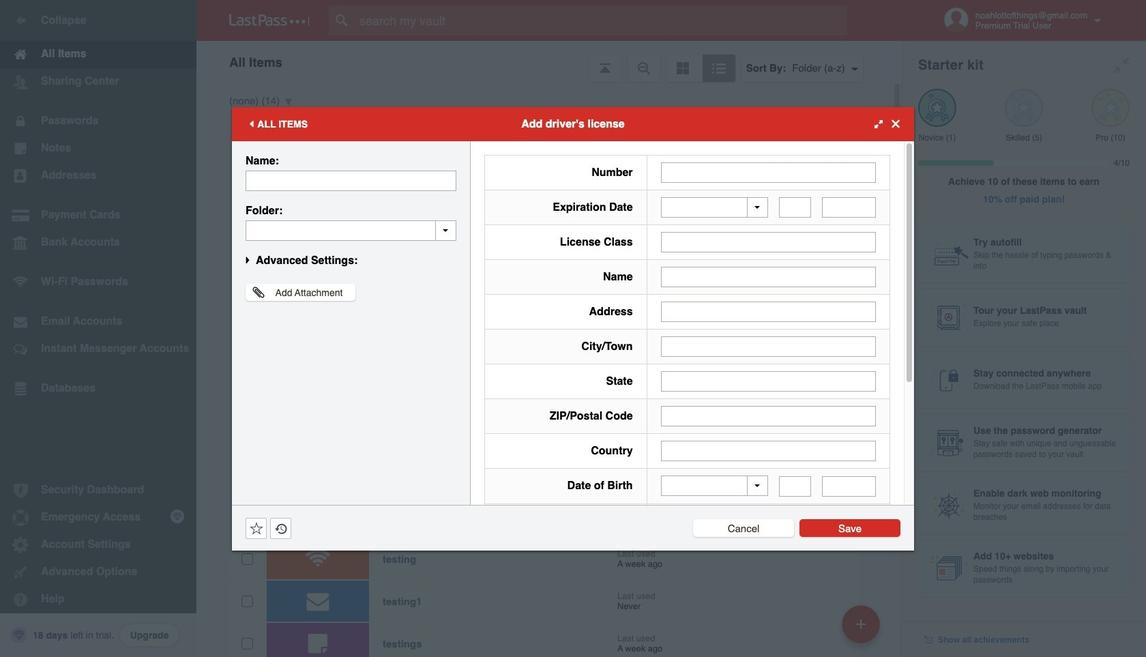 Task type: locate. For each thing, give the bounding box(es) containing it.
None text field
[[661, 162, 876, 183], [246, 220, 456, 241], [661, 267, 876, 287], [661, 441, 876, 461], [779, 476, 812, 496], [661, 162, 876, 183], [246, 220, 456, 241], [661, 267, 876, 287], [661, 441, 876, 461], [779, 476, 812, 496]]

main navigation navigation
[[0, 0, 197, 657]]

None text field
[[246, 170, 456, 191], [779, 197, 812, 218], [822, 197, 876, 218], [661, 232, 876, 252], [661, 302, 876, 322], [661, 336, 876, 357], [661, 371, 876, 392], [661, 406, 876, 426], [822, 476, 876, 496], [246, 170, 456, 191], [779, 197, 812, 218], [822, 197, 876, 218], [661, 232, 876, 252], [661, 302, 876, 322], [661, 336, 876, 357], [661, 371, 876, 392], [661, 406, 876, 426], [822, 476, 876, 496]]

dialog
[[232, 107, 914, 657]]

new item image
[[856, 619, 866, 629]]



Task type: describe. For each thing, give the bounding box(es) containing it.
vault options navigation
[[197, 41, 902, 82]]

search my vault text field
[[329, 5, 874, 35]]

lastpass image
[[229, 14, 310, 27]]

new item navigation
[[837, 601, 888, 657]]

Search search field
[[329, 5, 874, 35]]



